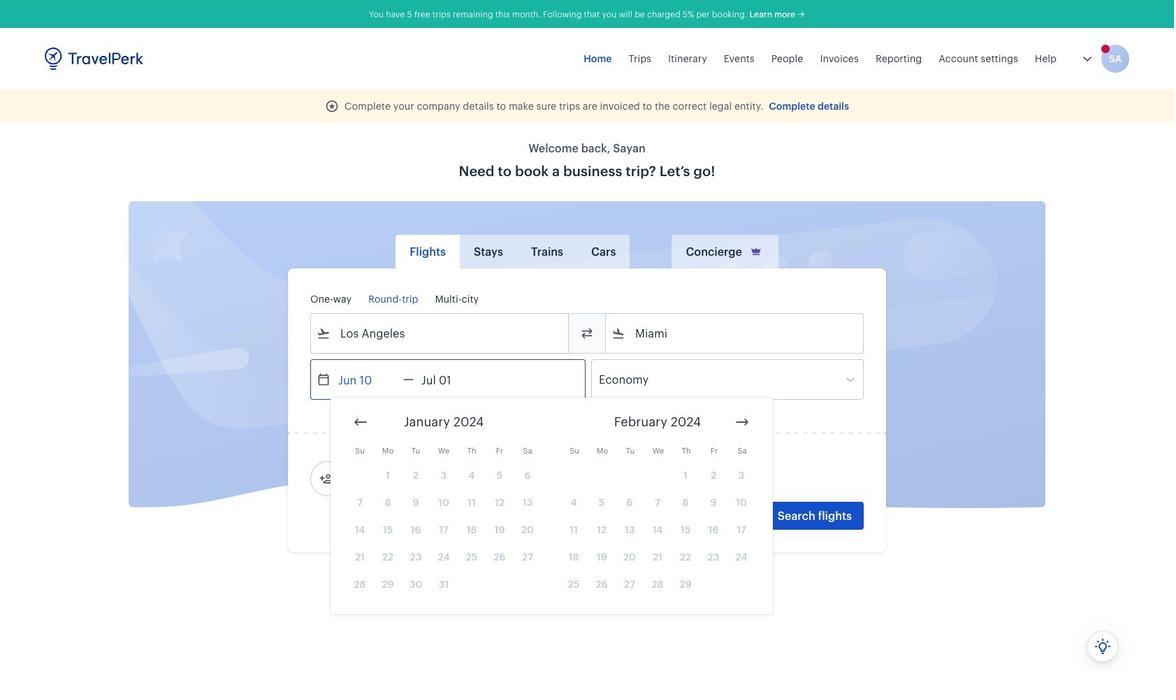 Task type: locate. For each thing, give the bounding box(es) containing it.
To search field
[[626, 322, 845, 345]]

From search field
[[331, 322, 550, 345]]

move backward to switch to the previous month. image
[[352, 414, 369, 431]]

calendar application
[[331, 398, 1174, 625]]

move forward to switch to the next month. image
[[734, 414, 751, 431]]

Return text field
[[414, 360, 486, 399]]



Task type: describe. For each thing, give the bounding box(es) containing it.
Add first traveler search field
[[333, 468, 479, 490]]

Depart text field
[[331, 360, 403, 399]]



